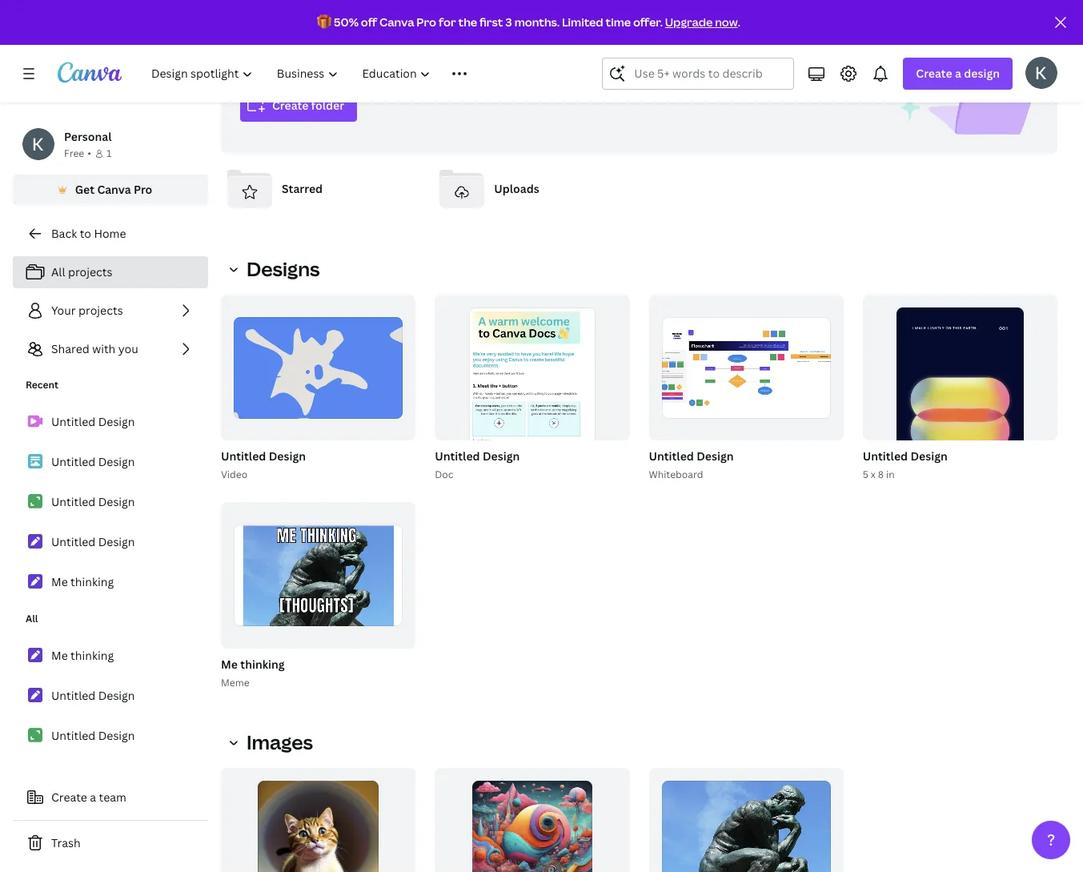 Task type: describe. For each thing, give the bounding box(es) containing it.
🎁 50% off canva pro for the first 3 months. limited time offer. upgrade now .
[[317, 14, 741, 30]]

.
[[738, 14, 741, 30]]

list containing untitled design
[[13, 405, 208, 599]]

back
[[51, 226, 77, 241]]

untitled design doc
[[435, 449, 520, 482]]

untitled design button for untitled design 5 x 8 in
[[863, 447, 948, 467]]

a for team
[[90, 790, 96, 805]]

2 me thinking from the top
[[51, 648, 114, 663]]

8
[[878, 468, 884, 482]]

back to home link
[[13, 218, 208, 250]]

2 me thinking link from the top
[[13, 639, 208, 673]]

create a team
[[51, 790, 126, 805]]

with
[[92, 341, 116, 356]]

create a design
[[917, 66, 1000, 81]]

for
[[439, 14, 456, 30]]

limited
[[562, 14, 604, 30]]

get
[[75, 182, 95, 197]]

off
[[361, 14, 377, 30]]

untitled design for third untitled design link from the top
[[51, 494, 135, 509]]

your
[[51, 303, 76, 318]]

5
[[863, 468, 869, 482]]

all for all projects
[[51, 264, 65, 280]]

doc
[[435, 468, 454, 482]]

shared
[[51, 341, 89, 356]]

untitled design button for untitled design doc
[[435, 447, 520, 467]]

create folder
[[272, 98, 344, 113]]

untitled design 5 x 8 in
[[863, 449, 948, 482]]

video
[[221, 468, 248, 482]]

home
[[94, 226, 126, 241]]

🎁
[[317, 14, 332, 30]]

back to home
[[51, 226, 126, 241]]

design inside untitled design 5 x 8 in
[[911, 449, 948, 464]]

untitled design for 3rd untitled design link from the bottom
[[51, 534, 135, 549]]

•
[[87, 147, 91, 160]]

starred link
[[221, 160, 421, 218]]

untitled design video
[[221, 449, 306, 482]]

untitled inside the untitled design video
[[221, 449, 266, 464]]

1 me thinking link from the top
[[13, 565, 208, 599]]

design
[[965, 66, 1000, 81]]

months.
[[515, 14, 560, 30]]

untitled design for first untitled design link from the top of the page
[[51, 414, 135, 429]]

images
[[247, 729, 313, 755]]

0 vertical spatial pro
[[417, 14, 437, 30]]

recent
[[26, 378, 58, 392]]

all for all
[[26, 612, 38, 626]]

designs button
[[221, 253, 330, 285]]

create for create folder
[[272, 98, 309, 113]]

1 me thinking from the top
[[51, 574, 114, 589]]

1 untitled design link from the top
[[13, 405, 208, 439]]

time
[[606, 14, 631, 30]]

list containing all projects
[[13, 256, 208, 365]]

untitled design for 6th untitled design link from the top of the page
[[51, 728, 135, 743]]

untitled inside untitled design doc
[[435, 449, 480, 464]]

canva inside button
[[97, 182, 131, 197]]

6 untitled design link from the top
[[13, 719, 208, 753]]

offer.
[[633, 14, 663, 30]]



Task type: locate. For each thing, give the bounding box(es) containing it.
kendall parks image
[[1026, 57, 1058, 89]]

1 horizontal spatial a
[[956, 66, 962, 81]]

0 vertical spatial a
[[956, 66, 962, 81]]

create for create a design
[[917, 66, 953, 81]]

untitled design for second untitled design link from the top of the page
[[51, 454, 135, 469]]

create inside button
[[272, 98, 309, 113]]

thinking inside me thinking meme
[[241, 657, 285, 672]]

None search field
[[603, 58, 795, 90]]

pro left for
[[417, 14, 437, 30]]

me
[[51, 574, 68, 589], [51, 648, 68, 663], [221, 657, 238, 672]]

untitled design button up "in"
[[863, 447, 948, 467]]

2 untitled design button from the left
[[435, 447, 520, 467]]

me thinking button
[[221, 655, 285, 675]]

a for design
[[956, 66, 962, 81]]

0 horizontal spatial canva
[[97, 182, 131, 197]]

untitled design button
[[221, 447, 306, 467], [435, 447, 520, 467], [649, 447, 734, 467], [863, 447, 948, 467]]

projects
[[68, 264, 113, 280], [79, 303, 123, 318]]

untitled
[[51, 414, 96, 429], [221, 449, 266, 464], [435, 449, 480, 464], [649, 449, 694, 464], [863, 449, 908, 464], [51, 454, 96, 469], [51, 494, 96, 509], [51, 534, 96, 549], [51, 688, 96, 703], [51, 728, 96, 743]]

pro up the back to home link
[[134, 182, 152, 197]]

trash
[[51, 835, 81, 851]]

0 vertical spatial canva
[[380, 14, 414, 30]]

your projects link
[[13, 295, 208, 327]]

1 vertical spatial pro
[[134, 182, 152, 197]]

1 untitled design from the top
[[51, 414, 135, 429]]

list containing me thinking
[[13, 639, 208, 833]]

get canva pro
[[75, 182, 152, 197]]

pro inside button
[[134, 182, 152, 197]]

canva right 'off'
[[380, 14, 414, 30]]

upgrade
[[665, 14, 713, 30]]

free
[[64, 147, 84, 160]]

0 horizontal spatial create
[[51, 790, 87, 805]]

canva right get
[[97, 182, 131, 197]]

untitled inside untitled design 5 x 8 in
[[863, 449, 908, 464]]

5 untitled design from the top
[[51, 688, 135, 703]]

pro
[[417, 14, 437, 30], [134, 182, 152, 197]]

thinking
[[71, 574, 114, 589], [71, 648, 114, 663], [241, 657, 285, 672]]

untitled design button for untitled design video
[[221, 447, 306, 467]]

create a team button
[[13, 782, 208, 814]]

projects for your projects
[[79, 303, 123, 318]]

projects down back to home
[[68, 264, 113, 280]]

1 vertical spatial list
[[13, 405, 208, 599]]

5 untitled design link from the top
[[13, 679, 208, 713]]

1 horizontal spatial all
[[51, 264, 65, 280]]

whiteboard
[[649, 468, 704, 482]]

untitled design whiteboard
[[649, 449, 734, 482]]

you
[[118, 341, 138, 356]]

0 horizontal spatial all
[[26, 612, 38, 626]]

projects right your
[[79, 303, 123, 318]]

shared with you link
[[13, 333, 208, 365]]

untitled design
[[51, 414, 135, 429], [51, 454, 135, 469], [51, 494, 135, 509], [51, 534, 135, 549], [51, 688, 135, 703], [51, 728, 135, 743]]

1 vertical spatial create
[[272, 98, 309, 113]]

list
[[13, 256, 208, 365], [13, 405, 208, 599], [13, 639, 208, 833]]

folder
[[311, 98, 344, 113]]

create left team
[[51, 790, 87, 805]]

all
[[51, 264, 65, 280], [26, 612, 38, 626]]

a inside button
[[90, 790, 96, 805]]

4 untitled design button from the left
[[863, 447, 948, 467]]

me inside me thinking meme
[[221, 657, 238, 672]]

the
[[458, 14, 477, 30]]

Search search field
[[635, 58, 763, 89]]

design inside the untitled design video
[[269, 449, 306, 464]]

4 untitled design link from the top
[[13, 525, 208, 559]]

1 vertical spatial projects
[[79, 303, 123, 318]]

1 list from the top
[[13, 256, 208, 365]]

1 vertical spatial canva
[[97, 182, 131, 197]]

team
[[99, 790, 126, 805]]

untitled design button up video
[[221, 447, 306, 467]]

shared with you
[[51, 341, 138, 356]]

1 horizontal spatial pro
[[417, 14, 437, 30]]

a left design
[[956, 66, 962, 81]]

now
[[715, 14, 738, 30]]

me thinking
[[51, 574, 114, 589], [51, 648, 114, 663]]

create a design button
[[904, 58, 1013, 90]]

1 vertical spatial me thinking link
[[13, 639, 208, 673]]

untitled design button for untitled design whiteboard
[[649, 447, 734, 467]]

0 vertical spatial list
[[13, 256, 208, 365]]

all projects
[[51, 264, 113, 280]]

me thinking link
[[13, 565, 208, 599], [13, 639, 208, 673]]

all inside "list"
[[51, 264, 65, 280]]

3 untitled design button from the left
[[649, 447, 734, 467]]

1 untitled design button from the left
[[221, 447, 306, 467]]

3 list from the top
[[13, 639, 208, 833]]

to
[[80, 226, 91, 241]]

first
[[480, 14, 503, 30]]

0 vertical spatial create
[[917, 66, 953, 81]]

design inside untitled design doc
[[483, 449, 520, 464]]

untitled design for 2nd untitled design link from the bottom of the page
[[51, 688, 135, 703]]

canva
[[380, 14, 414, 30], [97, 182, 131, 197]]

2 horizontal spatial create
[[917, 66, 953, 81]]

uploads link
[[433, 160, 633, 218]]

3 untitled design from the top
[[51, 494, 135, 509]]

a left team
[[90, 790, 96, 805]]

starred
[[282, 181, 323, 196]]

uploads
[[494, 181, 540, 196]]

0 vertical spatial me thinking link
[[13, 565, 208, 599]]

your projects
[[51, 303, 123, 318]]

meme
[[221, 676, 250, 689]]

50%
[[334, 14, 359, 30]]

6 untitled design from the top
[[51, 728, 135, 743]]

4 untitled design from the top
[[51, 534, 135, 549]]

a
[[956, 66, 962, 81], [90, 790, 96, 805]]

0 vertical spatial me thinking
[[51, 574, 114, 589]]

untitled design link
[[13, 405, 208, 439], [13, 445, 208, 479], [13, 485, 208, 519], [13, 525, 208, 559], [13, 679, 208, 713], [13, 719, 208, 753]]

untitled inside untitled design whiteboard
[[649, 449, 694, 464]]

create left folder
[[272, 98, 309, 113]]

0 vertical spatial projects
[[68, 264, 113, 280]]

create for create a team
[[51, 790, 87, 805]]

free •
[[64, 147, 91, 160]]

1 vertical spatial a
[[90, 790, 96, 805]]

create inside dropdown button
[[917, 66, 953, 81]]

1 horizontal spatial create
[[272, 98, 309, 113]]

create left design
[[917, 66, 953, 81]]

0 horizontal spatial a
[[90, 790, 96, 805]]

1 vertical spatial all
[[26, 612, 38, 626]]

design inside untitled design whiteboard
[[697, 449, 734, 464]]

2 vertical spatial create
[[51, 790, 87, 805]]

create folder button
[[240, 90, 357, 122]]

2 list from the top
[[13, 405, 208, 599]]

0 vertical spatial all
[[51, 264, 65, 280]]

projects for all projects
[[68, 264, 113, 280]]

create
[[917, 66, 953, 81], [272, 98, 309, 113], [51, 790, 87, 805]]

2 untitled design link from the top
[[13, 445, 208, 479]]

a inside dropdown button
[[956, 66, 962, 81]]

3 untitled design link from the top
[[13, 485, 208, 519]]

0 horizontal spatial pro
[[134, 182, 152, 197]]

get canva pro button
[[13, 175, 208, 205]]

upgrade now button
[[665, 14, 738, 30]]

1 vertical spatial me thinking
[[51, 648, 114, 663]]

untitled design button up the doc
[[435, 447, 520, 467]]

designs
[[247, 255, 320, 282]]

untitled design button up whiteboard
[[649, 447, 734, 467]]

all projects link
[[13, 256, 208, 288]]

in
[[887, 468, 895, 482]]

top level navigation element
[[141, 58, 564, 90], [141, 58, 564, 90]]

2 untitled design from the top
[[51, 454, 135, 469]]

2 vertical spatial list
[[13, 639, 208, 833]]

1
[[106, 147, 112, 160]]

1 horizontal spatial canva
[[380, 14, 414, 30]]

images button
[[221, 726, 323, 758]]

design
[[98, 414, 135, 429], [269, 449, 306, 464], [483, 449, 520, 464], [697, 449, 734, 464], [911, 449, 948, 464], [98, 454, 135, 469], [98, 494, 135, 509], [98, 534, 135, 549], [98, 688, 135, 703], [98, 728, 135, 743]]

x
[[871, 468, 876, 482]]

trash link
[[13, 827, 208, 859]]

3
[[506, 14, 512, 30]]

personal
[[64, 129, 112, 144]]

me thinking meme
[[221, 657, 285, 689]]

create inside button
[[51, 790, 87, 805]]



Task type: vqa. For each thing, say whether or not it's contained in the screenshot.
With
yes



